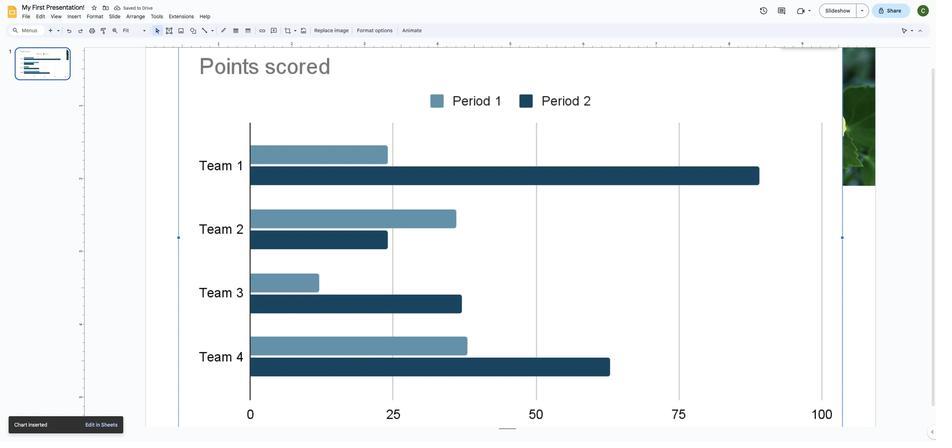 Task type: vqa. For each thing, say whether or not it's contained in the screenshot.
Main toolbar on the top of the page
yes



Task type: locate. For each thing, give the bounding box(es) containing it.
edit right file menu item on the left of page
[[36, 13, 45, 20]]

file
[[22, 13, 30, 20]]

1 horizontal spatial format
[[357, 27, 374, 34]]

menu bar
[[19, 9, 213, 21]]

in
[[96, 422, 100, 428]]

edit inside menu item
[[36, 13, 45, 20]]

section
[[9, 416, 123, 434]]

format menu item
[[84, 12, 106, 21]]

edit
[[36, 13, 45, 20], [85, 422, 95, 428]]

tools
[[151, 13, 163, 20]]

menu bar containing file
[[19, 9, 213, 21]]

0 horizontal spatial edit
[[36, 13, 45, 20]]

help menu item
[[197, 12, 213, 21]]

view menu item
[[48, 12, 65, 21]]

Menus field
[[9, 25, 45, 35]]

slideshow button
[[819, 4, 856, 18]]

replace
[[314, 27, 333, 34]]

slideshow
[[826, 8, 850, 14]]

format inside format menu item
[[87, 13, 103, 20]]

view
[[51, 13, 62, 20]]

application containing slideshow
[[0, 0, 936, 442]]

arrange menu item
[[123, 12, 148, 21]]

edit inside button
[[85, 422, 95, 428]]

tools menu item
[[148, 12, 166, 21]]

1 vertical spatial format
[[357, 27, 374, 34]]

drive
[[142, 5, 153, 11]]

chart
[[14, 422, 27, 428]]

navigation
[[0, 40, 79, 442]]

edit left in
[[85, 422, 95, 428]]

Rename text field
[[19, 3, 89, 11]]

image
[[334, 27, 349, 34]]

application
[[0, 0, 936, 442]]

format left options
[[357, 27, 374, 34]]

format inside format options button
[[357, 27, 374, 34]]

Zoom field
[[121, 25, 149, 36]]

format down "star" checkbox
[[87, 13, 103, 20]]

0 vertical spatial edit
[[36, 13, 45, 20]]

1 vertical spatial edit
[[85, 422, 95, 428]]

start slideshow (⌘+enter) image
[[861, 10, 864, 11]]

insert
[[67, 13, 81, 20]]

shape image
[[189, 25, 197, 35]]

0 horizontal spatial format
[[87, 13, 103, 20]]

extensions
[[169, 13, 194, 20]]

border color: transparent image
[[220, 25, 228, 35]]

1 horizontal spatial edit
[[85, 422, 95, 428]]

slide menu item
[[106, 12, 123, 21]]

menu bar inside menu bar banner
[[19, 9, 213, 21]]

share
[[887, 8, 901, 14]]

0 vertical spatial format
[[87, 13, 103, 20]]

format
[[87, 13, 103, 20], [357, 27, 374, 34]]

file menu item
[[19, 12, 33, 21]]

format for format
[[87, 13, 103, 20]]

section containing chart inserted
[[9, 416, 123, 434]]



Task type: describe. For each thing, give the bounding box(es) containing it.
animate
[[402, 27, 422, 34]]

format options
[[357, 27, 393, 34]]

replace image button
[[312, 25, 351, 36]]

saved to drive
[[123, 5, 153, 11]]

menu bar banner
[[0, 0, 936, 442]]

arrange
[[126, 13, 145, 20]]

edit menu item
[[33, 12, 48, 21]]

format options button
[[354, 25, 396, 36]]

navigation inside "application"
[[0, 40, 79, 442]]

border weight option
[[232, 25, 240, 35]]

help
[[200, 13, 210, 20]]

border dash option
[[244, 25, 252, 35]]

replace image
[[314, 27, 349, 34]]

saved to drive button
[[112, 3, 155, 13]]

format for format options
[[357, 27, 374, 34]]

extensions menu item
[[166, 12, 197, 21]]

options
[[375, 27, 393, 34]]

edit for edit in sheets
[[85, 422, 95, 428]]

edit in sheets button
[[82, 421, 118, 429]]

edit in sheets
[[85, 422, 118, 428]]

slide
[[109, 13, 121, 20]]

chart options image
[[780, 36, 841, 48]]

Star checkbox
[[89, 3, 99, 13]]

sheets
[[101, 422, 118, 428]]

saved
[[123, 5, 136, 11]]

chart inserted
[[14, 422, 47, 428]]

to
[[137, 5, 141, 11]]

inserted
[[29, 422, 47, 428]]

insert image image
[[177, 25, 185, 35]]

animate button
[[399, 25, 425, 36]]

mode and view toolbar
[[899, 23, 926, 38]]

share button
[[872, 4, 910, 18]]

edit for edit
[[36, 13, 45, 20]]

live pointer settings image
[[909, 26, 914, 28]]

new slide with layout image
[[55, 26, 60, 28]]

Zoom text field
[[122, 25, 142, 35]]

main toolbar
[[44, 25, 425, 36]]

insert menu item
[[65, 12, 84, 21]]



